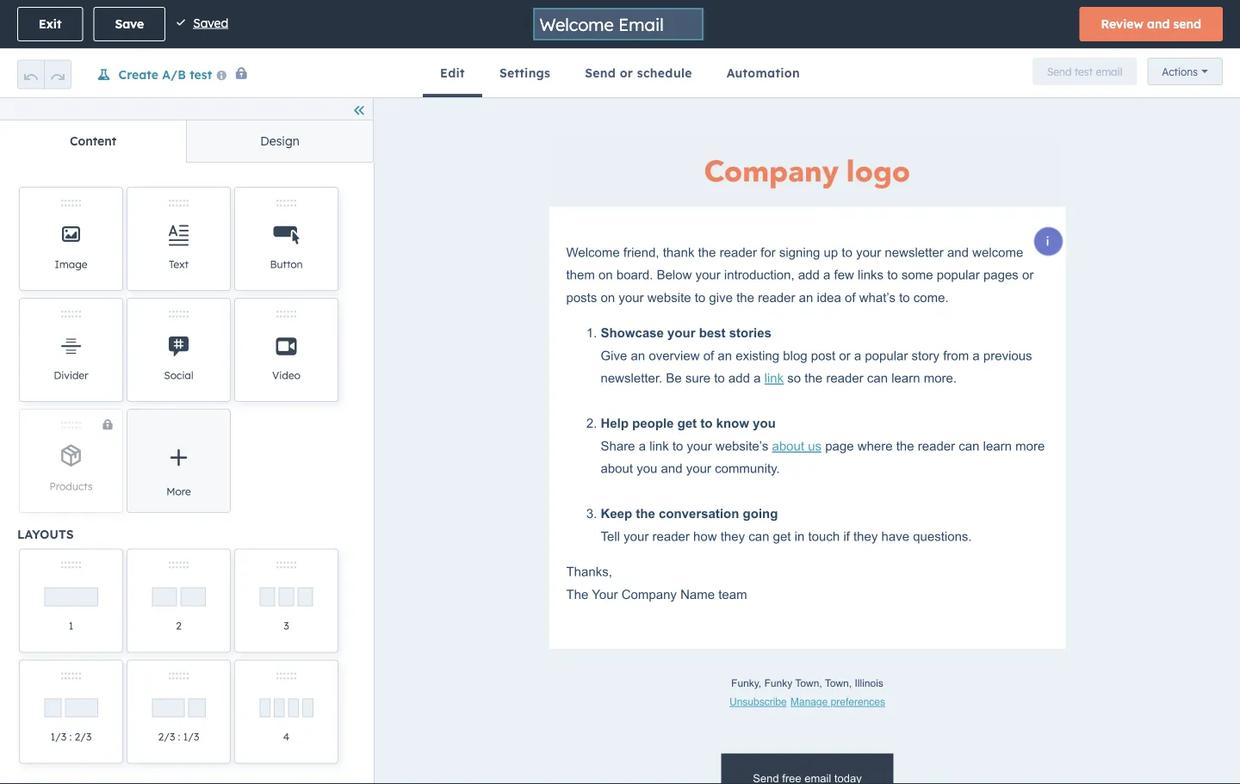 Task type: vqa. For each thing, say whether or not it's contained in the screenshot.
or
yes



Task type: locate. For each thing, give the bounding box(es) containing it.
schedule
[[637, 65, 692, 81]]

review
[[1101, 16, 1143, 31]]

group
[[17, 49, 71, 97]]

0 horizontal spatial send
[[585, 65, 616, 81]]

settings
[[499, 65, 550, 81]]

send left email
[[1047, 65, 1072, 78]]

automation
[[727, 65, 800, 81]]

test
[[1074, 65, 1093, 78], [190, 67, 212, 82]]

test right a/b in the top of the page
[[190, 67, 212, 82]]

send
[[1173, 16, 1201, 31]]

navigation
[[0, 120, 373, 163]]

actions
[[1162, 65, 1198, 78]]

1 horizontal spatial test
[[1074, 65, 1093, 78]]

send inside button
[[1047, 65, 1072, 78]]

send
[[1047, 65, 1072, 78], [585, 65, 616, 81]]

exit button
[[17, 7, 83, 41]]

create a/b test button
[[82, 63, 249, 86], [96, 67, 212, 83]]

send left the or
[[585, 65, 616, 81]]

create
[[118, 67, 158, 82]]

1 horizontal spatial send
[[1047, 65, 1072, 78]]

0 horizontal spatial test
[[190, 67, 212, 82]]

None field
[[538, 12, 670, 36]]

settings link
[[482, 49, 568, 97]]

automation link
[[709, 49, 817, 97]]

exit
[[39, 16, 61, 31]]

send or schedule
[[585, 65, 692, 81]]

edit
[[440, 65, 465, 81]]

email
[[1096, 65, 1122, 78]]

navigation containing content
[[0, 120, 373, 163]]

actions button
[[1147, 58, 1223, 85]]

test left email
[[1074, 65, 1093, 78]]



Task type: describe. For each thing, give the bounding box(es) containing it.
send test email button
[[1032, 58, 1137, 85]]

edit link
[[423, 49, 482, 97]]

content
[[70, 133, 117, 149]]

create a/b test
[[118, 67, 212, 82]]

or
[[620, 65, 633, 81]]

saved
[[193, 15, 228, 30]]

save button
[[93, 7, 165, 41]]

and
[[1147, 16, 1170, 31]]

send for send or schedule
[[585, 65, 616, 81]]

send test email
[[1047, 65, 1122, 78]]

design button
[[186, 121, 373, 162]]

design
[[260, 133, 300, 149]]

test inside send test email button
[[1074, 65, 1093, 78]]

review and send button
[[1079, 7, 1223, 41]]

a/b
[[162, 67, 186, 82]]

save
[[115, 16, 144, 31]]

send or schedule link
[[568, 49, 709, 97]]

content button
[[0, 121, 186, 162]]

review and send
[[1101, 16, 1201, 31]]

send for send test email
[[1047, 65, 1072, 78]]



